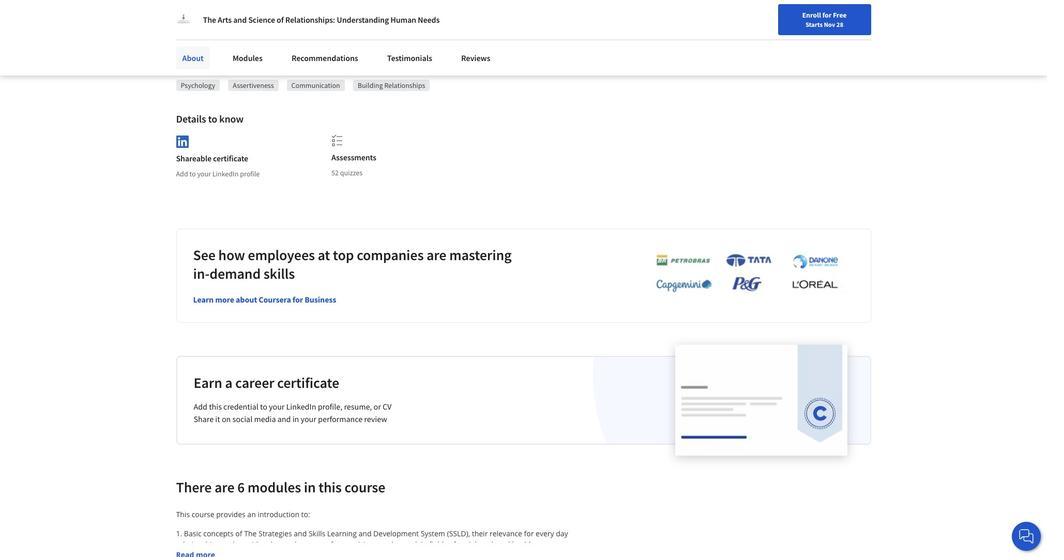 Task type: locate. For each thing, give the bounding box(es) containing it.
about
[[182, 3, 204, 13], [182, 53, 204, 63]]

2 horizontal spatial to
[[260, 401, 267, 412]]

illustrated
[[343, 550, 377, 557]]

0 horizontal spatial add
[[176, 169, 188, 178]]

testimonials
[[387, 53, 433, 63]]

0 horizontal spatial concepts
[[203, 529, 234, 538]]

and up practice
[[222, 540, 235, 549]]

assertiveness
[[233, 81, 274, 90]]

1 vertical spatial the
[[244, 529, 257, 538]]

1.
[[176, 529, 182, 538]]

0 horizontal spatial to
[[190, 169, 196, 178]]

linkedin
[[213, 169, 239, 178], [286, 401, 316, 412]]

career
[[235, 373, 275, 392]]

2 about from the top
[[182, 53, 204, 63]]

about
[[236, 294, 257, 305]]

this up learning
[[319, 478, 342, 497]]

of
[[277, 14, 284, 25], [236, 529, 242, 538], [449, 540, 456, 549], [314, 550, 320, 557]]

0 vertical spatial add
[[176, 169, 188, 178]]

arts
[[218, 14, 232, 25]]

principles
[[232, 550, 265, 557]]

social down credential
[[233, 414, 253, 424]]

this course provides an introduction to:
[[176, 510, 310, 519]]

work up "relationship"
[[402, 540, 419, 549]]

recommendations
[[292, 53, 358, 63]]

of right science
[[277, 14, 284, 25]]

linkedin left profile,
[[286, 401, 316, 412]]

0 horizontal spatial skills
[[176, 56, 200, 69]]

in right "media"
[[293, 414, 299, 424]]

are
[[427, 246, 447, 264], [215, 478, 235, 497]]

the left 'arts'
[[203, 14, 216, 25]]

management
[[431, 550, 476, 557]]

this up it at the left bottom of the page
[[209, 401, 222, 412]]

certificate up profile,
[[277, 373, 339, 392]]

to down shareable
[[190, 169, 196, 178]]

of up 'provide' on the bottom of page
[[236, 529, 242, 538]]

basic up relationships
[[184, 529, 202, 538]]

add down shareable
[[176, 169, 188, 178]]

mastering
[[450, 246, 512, 264]]

0 vertical spatial about
[[182, 3, 204, 13]]

about link up the psychology
[[176, 47, 210, 69]]

are left the mastering
[[427, 246, 447, 264]]

basic down relationships
[[184, 550, 202, 557]]

resume,
[[344, 401, 372, 412]]

assessments
[[332, 152, 377, 162]]

university of toronto image
[[176, 12, 191, 27]]

provides
[[216, 510, 246, 519]]

1 horizontal spatial work
[[479, 540, 496, 549]]

1 horizontal spatial add
[[194, 401, 207, 412]]

are left '6'
[[215, 478, 235, 497]]

1 vertical spatial add
[[194, 401, 207, 412]]

0 vertical spatial skills
[[176, 56, 200, 69]]

1 vertical spatial this
[[319, 478, 342, 497]]

your
[[775, 12, 789, 21], [197, 169, 211, 178], [269, 401, 285, 412], [301, 414, 317, 424]]

52
[[332, 168, 339, 177]]

concepts up practice
[[203, 529, 234, 538]]

1 vertical spatial course
[[192, 510, 215, 519]]

in down system
[[421, 540, 427, 549]]

0 vertical spatial to
[[208, 112, 217, 125]]

to
[[208, 112, 217, 125], [190, 169, 196, 178], [260, 401, 267, 412]]

relevance
[[490, 529, 523, 538]]

recommendations link
[[286, 47, 365, 69]]

1 horizontal spatial social
[[458, 540, 477, 549]]

practice
[[203, 550, 230, 557]]

for up ssld,
[[331, 540, 341, 549]]

add inside add this credential to your linkedin profile, resume, or cv share it on social media and in your performance review
[[194, 401, 207, 412]]

skills down to:
[[309, 529, 326, 538]]

ssld,
[[322, 550, 341, 557]]

add to your linkedin profile
[[176, 169, 260, 178]]

0 vertical spatial social
[[233, 414, 253, 424]]

basic
[[184, 529, 202, 538], [184, 550, 202, 557]]

1 vertical spatial linkedin
[[286, 401, 316, 412]]

gain
[[228, 56, 247, 69]]

their
[[472, 529, 488, 538]]

social inside 1. basic concepts of the strategies and skills learning and development system (ssld), their relevance for every day relationships and provide advanced concepts for  participants who work in fields of social work and health care . 2. basic practice principles and methods of ssld, illustrated by relationship management case studie
[[458, 540, 477, 549]]

about link
[[176, 0, 210, 20], [176, 47, 210, 69]]

work
[[402, 540, 419, 549], [479, 540, 496, 549]]

chat with us image
[[1019, 528, 1035, 545]]

1 basic from the top
[[184, 529, 202, 538]]

strategies
[[259, 529, 292, 538]]

1. basic concepts of the strategies and skills learning and development system (ssld), their relevance for every day relationships and provide advanced concepts for  participants who work in fields of social work and health care . 2. basic practice principles and methods of ssld, illustrated by relationship management case studie
[[176, 529, 582, 557]]

0 vertical spatial about link
[[176, 0, 210, 20]]

1 horizontal spatial skills
[[309, 529, 326, 538]]

and right "media"
[[278, 414, 291, 424]]

and
[[233, 14, 247, 25], [278, 414, 291, 424], [294, 529, 307, 538], [359, 529, 372, 538], [222, 540, 235, 549], [497, 540, 510, 549], [267, 550, 280, 557]]

to left the know
[[208, 112, 217, 125]]

system
[[421, 529, 445, 538]]

1 vertical spatial basic
[[184, 550, 202, 557]]

for left business
[[293, 294, 303, 305]]

your down shareable certificate
[[197, 169, 211, 178]]

concepts up 'methods'
[[299, 540, 329, 549]]

advanced
[[264, 540, 297, 549]]

add
[[176, 169, 188, 178], [194, 401, 207, 412]]

to inside add this credential to your linkedin profile, resume, or cv share it on social media and in your performance review
[[260, 401, 267, 412]]

1 vertical spatial to
[[190, 169, 196, 178]]

2 vertical spatial in
[[421, 540, 427, 549]]

0 vertical spatial in
[[293, 414, 299, 424]]

1 horizontal spatial linkedin
[[286, 401, 316, 412]]

1 vertical spatial certificate
[[277, 373, 339, 392]]

0 horizontal spatial in
[[293, 414, 299, 424]]

communication
[[292, 81, 340, 90]]

0 horizontal spatial are
[[215, 478, 235, 497]]

linkedin down shareable certificate
[[213, 169, 239, 178]]

1 vertical spatial in
[[304, 478, 316, 497]]

you'll
[[202, 56, 226, 69]]

.
[[552, 540, 554, 549]]

social down (ssld),
[[458, 540, 477, 549]]

1 horizontal spatial are
[[427, 246, 447, 264]]

1 vertical spatial about link
[[176, 47, 210, 69]]

1 vertical spatial concepts
[[299, 540, 329, 549]]

to for know
[[208, 112, 217, 125]]

and down to:
[[294, 529, 307, 538]]

cv
[[383, 401, 392, 412]]

building relationships
[[358, 81, 426, 90]]

None search field
[[147, 6, 396, 27]]

participants
[[344, 540, 384, 549]]

skills
[[176, 56, 200, 69], [309, 529, 326, 538]]

0 vertical spatial are
[[427, 246, 447, 264]]

find your new career
[[761, 12, 825, 21]]

0 vertical spatial this
[[209, 401, 222, 412]]

who
[[386, 540, 401, 549]]

learn more about coursera for business
[[193, 294, 336, 305]]

linkedin inside add this credential to your linkedin profile, resume, or cv share it on social media and in your performance review
[[286, 401, 316, 412]]

0 vertical spatial basic
[[184, 529, 202, 538]]

for up nov
[[823, 10, 832, 20]]

work up case at the left bottom
[[479, 540, 496, 549]]

companies
[[357, 246, 424, 264]]

are inside see how employees at top companies are mastering in-demand skills
[[427, 246, 447, 264]]

and right 'arts'
[[233, 14, 247, 25]]

earn a career certificate
[[194, 373, 339, 392]]

provide
[[237, 540, 262, 549]]

it
[[215, 414, 220, 424]]

in up to:
[[304, 478, 316, 497]]

1 work from the left
[[402, 540, 419, 549]]

profile,
[[318, 401, 343, 412]]

2 vertical spatial to
[[260, 401, 267, 412]]

0 vertical spatial the
[[203, 14, 216, 25]]

skills up the psychology
[[176, 56, 200, 69]]

certificate up add to your linkedin profile
[[213, 153, 248, 163]]

2 horizontal spatial in
[[421, 540, 427, 549]]

this
[[209, 401, 222, 412], [319, 478, 342, 497]]

about link left 'arts'
[[176, 0, 210, 20]]

in-
[[193, 264, 210, 283]]

1 vertical spatial social
[[458, 540, 477, 549]]

top
[[333, 246, 354, 264]]

0 horizontal spatial certificate
[[213, 153, 248, 163]]

details
[[176, 112, 206, 125]]

1 horizontal spatial the
[[244, 529, 257, 538]]

the up 'provide' on the bottom of page
[[244, 529, 257, 538]]

0 vertical spatial course
[[345, 478, 386, 497]]

1 vertical spatial about
[[182, 53, 204, 63]]

find your new career link
[[755, 10, 831, 23]]

1 horizontal spatial to
[[208, 112, 217, 125]]

28
[[837, 20, 844, 28]]

add up share
[[194, 401, 207, 412]]

0 horizontal spatial linkedin
[[213, 169, 239, 178]]

english
[[849, 12, 874, 22]]

career
[[805, 12, 825, 21]]

and down relevance
[[497, 540, 510, 549]]

0 horizontal spatial this
[[209, 401, 222, 412]]

0 horizontal spatial work
[[402, 540, 419, 549]]

course right this
[[192, 510, 215, 519]]

course up learning
[[345, 478, 386, 497]]

0 horizontal spatial social
[[233, 414, 253, 424]]

2 about link from the top
[[176, 47, 210, 69]]

for up 'health' in the bottom of the page
[[524, 529, 534, 538]]

to up "media"
[[260, 401, 267, 412]]

1 vertical spatial skills
[[309, 529, 326, 538]]



Task type: describe. For each thing, give the bounding box(es) containing it.
1 horizontal spatial concepts
[[299, 540, 329, 549]]

6
[[237, 478, 245, 497]]

the arts and science of relationships: understanding human needs
[[203, 14, 440, 25]]

0 vertical spatial linkedin
[[213, 169, 239, 178]]

shareable certificate
[[176, 153, 248, 163]]

review
[[364, 414, 387, 424]]

how
[[219, 246, 245, 264]]

development
[[374, 529, 419, 538]]

2 work from the left
[[479, 540, 496, 549]]

and inside add this credential to your linkedin profile, resume, or cv share it on social media and in your performance review
[[278, 414, 291, 424]]

(ssld),
[[447, 529, 470, 538]]

introduction
[[258, 510, 300, 519]]

care
[[536, 540, 550, 549]]

0 horizontal spatial course
[[192, 510, 215, 519]]

on
[[222, 414, 231, 424]]

and up participants
[[359, 529, 372, 538]]

modules
[[248, 478, 301, 497]]

in inside 1. basic concepts of the strategies and skills learning and development system (ssld), their relevance for every day relationships and provide advanced concepts for  participants who work in fields of social work and health care . 2. basic practice principles and methods of ssld, illustrated by relationship management case studie
[[421, 540, 427, 549]]

science
[[248, 14, 275, 25]]

every
[[536, 529, 554, 538]]

1 about from the top
[[182, 3, 204, 13]]

relationships
[[385, 81, 426, 90]]

enroll for free starts nov 28
[[803, 10, 847, 28]]

0 vertical spatial concepts
[[203, 529, 234, 538]]

modules
[[233, 53, 263, 63]]

performance
[[318, 414, 363, 424]]

to:
[[301, 510, 310, 519]]

add for add to your linkedin profile
[[176, 169, 188, 178]]

skills you'll gain
[[176, 56, 247, 69]]

find
[[761, 12, 774, 21]]

enroll
[[803, 10, 822, 20]]

to for your
[[190, 169, 196, 178]]

relationships
[[176, 540, 220, 549]]

methods
[[282, 550, 312, 557]]

1 horizontal spatial course
[[345, 478, 386, 497]]

or
[[374, 401, 381, 412]]

building
[[358, 81, 383, 90]]

this inside add this credential to your linkedin profile, resume, or cv share it on social media and in your performance review
[[209, 401, 222, 412]]

social inside add this credential to your linkedin profile, resume, or cv share it on social media and in your performance review
[[233, 414, 253, 424]]

an
[[247, 510, 256, 519]]

reviews link
[[455, 47, 497, 69]]

coursera career certificate image
[[676, 345, 848, 455]]

0 horizontal spatial the
[[203, 14, 216, 25]]

free
[[833, 10, 847, 20]]

1 horizontal spatial certificate
[[277, 373, 339, 392]]

see
[[193, 246, 216, 264]]

case
[[478, 550, 493, 557]]

your left performance
[[301, 414, 317, 424]]

1 horizontal spatial this
[[319, 478, 342, 497]]

a
[[225, 373, 233, 392]]

there
[[176, 478, 212, 497]]

understanding
[[337, 14, 389, 25]]

new
[[791, 12, 804, 21]]

english button
[[831, 0, 893, 34]]

human
[[391, 14, 416, 25]]

add for add this credential to your linkedin profile, resume, or cv share it on social media and in your performance review
[[194, 401, 207, 412]]

2.
[[176, 550, 182, 557]]

share
[[194, 414, 214, 424]]

skills inside 1. basic concepts of the strategies and skills learning and development system (ssld), their relevance for every day relationships and provide advanced concepts for  participants who work in fields of social work and health care . 2. basic practice principles and methods of ssld, illustrated by relationship management case studie
[[309, 529, 326, 538]]

add this credential to your linkedin profile, resume, or cv share it on social media and in your performance review
[[194, 401, 392, 424]]

demand
[[210, 264, 261, 283]]

business
[[305, 294, 336, 305]]

for inside enroll for free starts nov 28
[[823, 10, 832, 20]]

of left ssld,
[[314, 550, 320, 557]]

day
[[556, 529, 568, 538]]

1 horizontal spatial in
[[304, 478, 316, 497]]

credential
[[224, 401, 259, 412]]

modules link
[[227, 47, 269, 69]]

2 basic from the top
[[184, 550, 202, 557]]

learning
[[327, 529, 357, 538]]

0 vertical spatial certificate
[[213, 153, 248, 163]]

fields
[[429, 540, 447, 549]]

coursera enterprise logos image
[[641, 253, 848, 298]]

1 about link from the top
[[176, 0, 210, 20]]

nov
[[824, 20, 836, 28]]

relationship
[[389, 550, 429, 557]]

and down advanced
[[267, 550, 280, 557]]

know
[[219, 112, 244, 125]]

relationships:
[[286, 14, 335, 25]]

in inside add this credential to your linkedin profile, resume, or cv share it on social media and in your performance review
[[293, 414, 299, 424]]

there are 6 modules in this course
[[176, 478, 386, 497]]

earn
[[194, 373, 222, 392]]

details to know
[[176, 112, 244, 125]]

testimonials link
[[381, 47, 439, 69]]

profile
[[240, 169, 260, 178]]

coursera
[[259, 294, 291, 305]]

see how employees at top companies are mastering in-demand skills
[[193, 246, 512, 283]]

by
[[379, 550, 387, 557]]

1 vertical spatial are
[[215, 478, 235, 497]]

reviews
[[462, 53, 491, 63]]

your up "media"
[[269, 401, 285, 412]]

52 quizzes
[[332, 168, 363, 177]]

quizzes
[[340, 168, 363, 177]]

at
[[318, 246, 330, 264]]

of up management
[[449, 540, 456, 549]]

this
[[176, 510, 190, 519]]

the inside 1. basic concepts of the strategies and skills learning and development system (ssld), their relevance for every day relationships and provide advanced concepts for  participants who work in fields of social work and health care . 2. basic practice principles and methods of ssld, illustrated by relationship management case studie
[[244, 529, 257, 538]]

starts
[[806, 20, 823, 28]]

your right find
[[775, 12, 789, 21]]

more
[[215, 294, 234, 305]]

learn more about coursera for business link
[[193, 294, 336, 305]]



Task type: vqa. For each thing, say whether or not it's contained in the screenshot.
Details
yes



